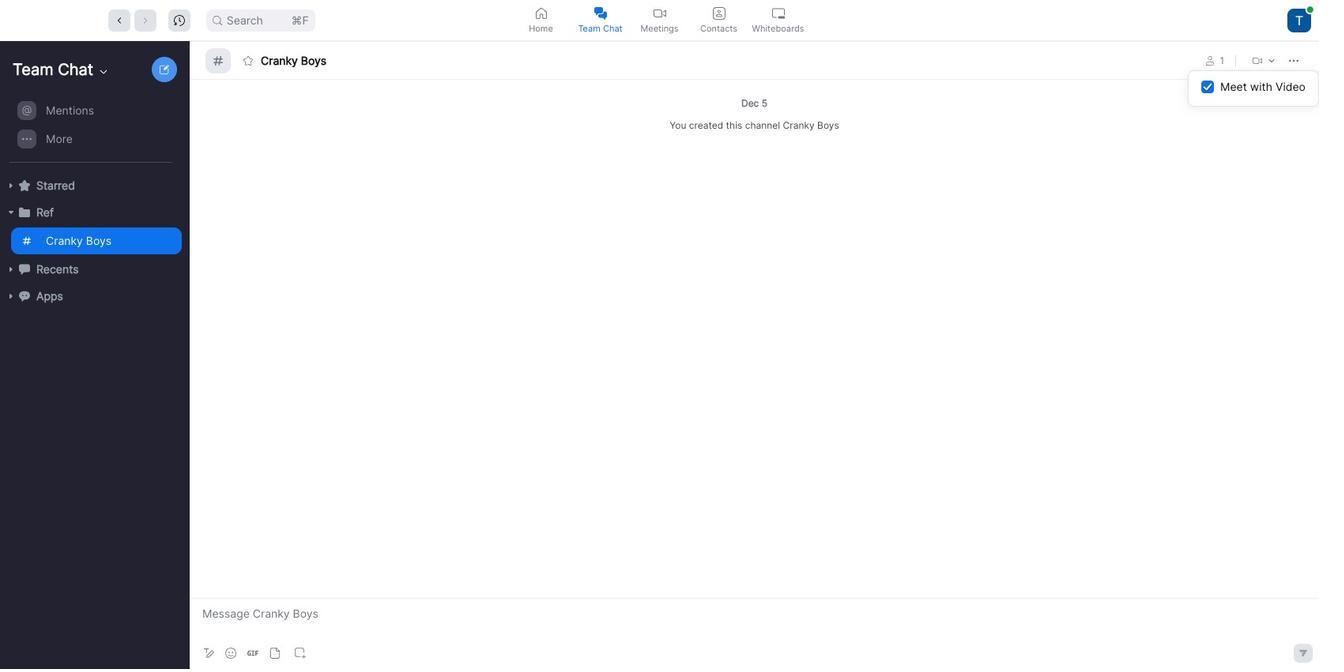 Task type: vqa. For each thing, say whether or not it's contained in the screenshot.
With
yes



Task type: locate. For each thing, give the bounding box(es) containing it.
video
[[1276, 80, 1306, 93]]

meet
[[1220, 80, 1247, 93]]

meet with video
[[1220, 80, 1306, 93]]



Task type: describe. For each thing, give the bounding box(es) containing it.
Meet with Video, checked button
[[1202, 81, 1214, 93]]

with
[[1250, 80, 1273, 93]]



